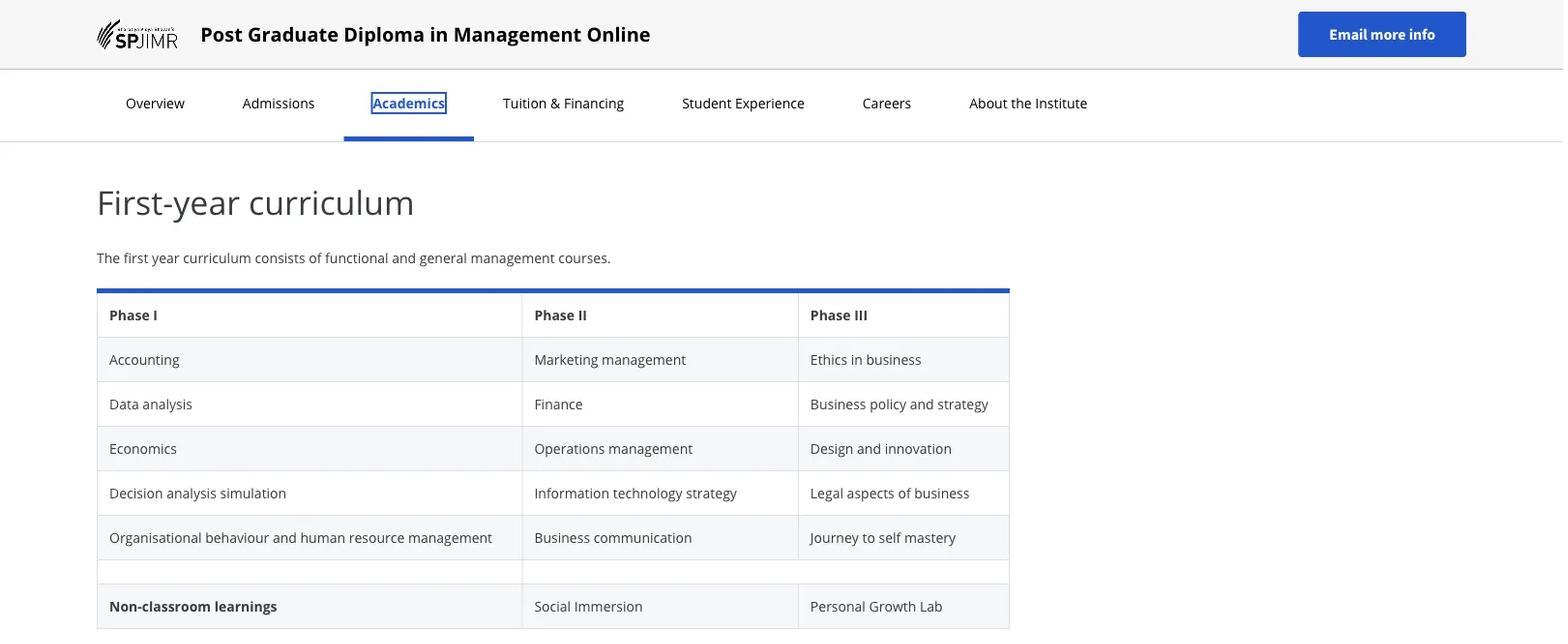 Task type: describe. For each thing, give the bounding box(es) containing it.
management
[[454, 21, 582, 47]]

summary
[[198, 6, 258, 25]]

completing
[[477, 6, 547, 25]]

admissions
[[243, 94, 315, 112]]

0 horizontal spatial is
[[160, 6, 170, 25]]

information technology strategy
[[535, 484, 737, 502]]

business communication
[[535, 528, 693, 547]]

student experience
[[682, 94, 805, 112]]

phase for phase i
[[109, 306, 150, 324]]

the left programme
[[793, 107, 813, 126]]

non-classroom learnings
[[109, 597, 277, 616]]

scholarship
[[1052, 54, 1125, 73]]

india
[[1052, 24, 1083, 43]]

the up you need to earn 80 credits for graduation. list item on the top of the page
[[551, 6, 571, 25]]

programme
[[817, 107, 892, 126]]

phase for phase ii
[[535, 306, 575, 324]]

the down "you will undertake a 6-credit project in the second year."
[[280, 107, 301, 126]]

you need to earn 80 credits for graduation.
[[114, 47, 386, 66]]

decision
[[109, 484, 163, 502]]

the for the first year curriculum consists of functional and general management courses.
[[97, 248, 120, 267]]

1 vertical spatial curriculum
[[183, 248, 251, 267]]

scholarship opportunity for women applicants list item
[[1052, 53, 1329, 94]]

of right summary
[[261, 6, 274, 25]]

design and innovation
[[811, 439, 952, 458]]

social immersion
[[535, 597, 643, 616]]

in up year.
[[430, 21, 449, 47]]

growth
[[870, 597, 917, 616]]

list containing learn from one of the leading b-schools in india
[[1042, 0, 1329, 94]]

economics
[[109, 439, 177, 458]]

schools
[[1257, 4, 1304, 22]]

or
[[933, 107, 946, 126]]

the minimum duration of the programme is 2 years, and the maximum is 3 years, subject to approval from the programme head or academic council. list item
[[114, 106, 1010, 147]]

0 vertical spatial curriculum
[[249, 180, 415, 225]]

experience
[[735, 94, 805, 112]]

finance
[[535, 395, 583, 413]]

email more info
[[1330, 25, 1436, 44]]

courses.
[[559, 248, 611, 267]]

1 vertical spatial year
[[152, 248, 180, 267]]

organisational
[[109, 528, 202, 547]]

first
[[124, 248, 149, 267]]

learn from one of the leading b-schools in india list item
[[1052, 3, 1329, 44]]

business for business policy and strategy
[[811, 395, 867, 413]]

management right the marketing
[[602, 350, 686, 369]]

1 horizontal spatial strategy
[[938, 395, 989, 413]]

post graduate diploma in management online
[[201, 21, 651, 47]]

graduate
[[248, 21, 339, 47]]

behaviour
[[205, 528, 269, 547]]

the left academic
[[278, 6, 298, 25]]

2 years, from the left
[[593, 107, 630, 126]]

functional
[[325, 248, 389, 267]]

ethics
[[811, 350, 848, 369]]

phase for phase iii
[[811, 306, 851, 324]]

duration
[[206, 107, 260, 126]]

in inside list item
[[345, 77, 357, 96]]

1 years, from the left
[[408, 107, 445, 126]]

data analysis
[[109, 395, 193, 413]]

legal
[[811, 484, 844, 502]]

of inside the minimum duration of the programme is 2 years, and the maximum is 3 years, subject to approval from the programme head or academic council.
[[264, 107, 277, 126]]

ethics in business
[[811, 350, 922, 369]]

about the institute
[[970, 94, 1088, 112]]

b-
[[1244, 4, 1257, 22]]

data
[[109, 395, 139, 413]]

operations management
[[535, 439, 693, 458]]

the minimum duration of the programme is 2 years, and the maximum is 3 years, subject to approval from the programme head or academic council.
[[114, 107, 946, 146]]

academics
[[373, 94, 445, 112]]

phase i
[[109, 306, 158, 324]]

email
[[1330, 25, 1368, 44]]

and right design
[[857, 439, 882, 458]]

and right the policy
[[910, 395, 934, 413]]

about
[[970, 94, 1008, 112]]

from inside learn from one of the leading b-schools in india
[[1092, 4, 1122, 22]]

in right ethics
[[851, 350, 863, 369]]

marketing management
[[535, 350, 686, 369]]

student
[[682, 94, 732, 112]]

from inside the minimum duration of the programme is 2 years, and the maximum is 3 years, subject to approval from the programme head or academic council.
[[758, 107, 789, 126]]

tuition & financing
[[503, 94, 624, 112]]

aspects
[[847, 484, 895, 502]]

analysis for data
[[143, 395, 193, 413]]

minimum
[[141, 107, 202, 126]]

credit
[[258, 77, 294, 96]]

admissions link
[[237, 94, 321, 112]]

the first year curriculum consists of functional and general management courses.
[[97, 248, 611, 267]]

&
[[551, 94, 561, 112]]

general
[[420, 248, 467, 267]]

tuition & financing link
[[497, 94, 630, 112]]

opportunity
[[1129, 54, 1204, 73]]

approval
[[699, 107, 755, 126]]

head
[[896, 107, 929, 126]]

first-year curriculum
[[97, 180, 415, 225]]

more
[[1371, 25, 1407, 44]]

3
[[582, 107, 589, 126]]

for inside list item
[[291, 47, 310, 66]]

careers link
[[857, 94, 918, 112]]

lab
[[920, 597, 943, 616]]

overview
[[126, 94, 185, 112]]

1 horizontal spatial programme
[[575, 6, 650, 25]]

one
[[1126, 4, 1150, 22]]

management right general
[[471, 248, 555, 267]]

undertake
[[166, 77, 231, 96]]

0 vertical spatial business
[[867, 350, 922, 369]]

non-
[[109, 597, 142, 616]]

accounting
[[109, 350, 180, 369]]

student experience link
[[677, 94, 811, 112]]

the left 'second'
[[361, 77, 381, 96]]



Task type: vqa. For each thing, say whether or not it's contained in the screenshot.
"1 quiz" to the left
no



Task type: locate. For each thing, give the bounding box(es) containing it.
business for business communication
[[535, 528, 590, 547]]

2 horizontal spatial is
[[568, 107, 578, 126]]

phase left ii
[[535, 306, 575, 324]]

phase left iii
[[811, 306, 851, 324]]

the for the minimum duration of the programme is 2 years, and the maximum is 3 years, subject to approval from the programme head or academic council.
[[114, 107, 138, 126]]

1 vertical spatial from
[[758, 107, 789, 126]]

1 vertical spatial business
[[535, 528, 590, 547]]

classroom
[[142, 597, 211, 616]]

you left need
[[114, 47, 138, 66]]

the inside learn from one of the leading b-schools in india
[[1170, 4, 1191, 22]]

management right resource
[[408, 528, 493, 547]]

the inside the minimum duration of the programme is 2 years, and the maximum is 3 years, subject to approval from the programme head or academic council.
[[114, 107, 138, 126]]

1 vertical spatial to
[[683, 107, 696, 126]]

following
[[97, 6, 157, 25]]

0 vertical spatial business
[[811, 395, 867, 413]]

a
[[235, 77, 242, 96]]

business down information
[[535, 528, 590, 547]]

for inside scholarship opportunity for women applicants
[[1207, 54, 1226, 73]]

learn
[[1052, 4, 1088, 22]]

analysis for decision
[[167, 484, 217, 502]]

3 phase from the left
[[811, 306, 851, 324]]

0 vertical spatial programme
[[575, 6, 650, 25]]

of right one
[[1154, 4, 1166, 22]]

successfully:
[[654, 6, 732, 25]]

for up "you will undertake a 6-credit project in the second year."
[[291, 47, 310, 66]]

social
[[535, 597, 571, 616]]

1 you from the top
[[114, 47, 138, 66]]

s.p. jain institute of management and research image
[[97, 19, 177, 50]]

information
[[535, 484, 610, 502]]

in down graduation.
[[345, 77, 357, 96]]

and
[[449, 107, 473, 126], [392, 248, 416, 267], [910, 395, 934, 413], [857, 439, 882, 458], [273, 528, 297, 547]]

and left human
[[273, 528, 297, 547]]

business up "business policy and strategy"
[[867, 350, 922, 369]]

to left self
[[863, 528, 876, 547]]

email more info button
[[1299, 12, 1467, 57]]

resource
[[349, 528, 405, 547]]

post
[[201, 21, 243, 47]]

1 vertical spatial analysis
[[167, 484, 217, 502]]

about the institute link
[[964, 94, 1094, 112]]

self
[[879, 528, 901, 547]]

journey to self mastery
[[811, 528, 956, 547]]

and left general
[[392, 248, 416, 267]]

subject
[[634, 107, 679, 126]]

0 horizontal spatial programme
[[304, 107, 380, 126]]

technology
[[613, 484, 683, 502]]

requirements
[[365, 6, 451, 25]]

1 horizontal spatial years,
[[593, 107, 630, 126]]

1 vertical spatial the
[[97, 248, 120, 267]]

0 horizontal spatial from
[[758, 107, 789, 126]]

curriculum left consists
[[183, 248, 251, 267]]

the left the tuition
[[476, 107, 497, 126]]

0 horizontal spatial business
[[535, 528, 590, 547]]

graduation.
[[313, 47, 386, 66]]

strategy up innovation
[[938, 395, 989, 413]]

0 vertical spatial year
[[173, 180, 240, 225]]

0 vertical spatial you
[[114, 47, 138, 66]]

curriculum up the first year curriculum consists of functional and general management courses.
[[249, 180, 415, 225]]

programme up you need to earn 80 credits for graduation. list item on the top of the page
[[575, 6, 650, 25]]

and inside the minimum duration of the programme is 2 years, and the maximum is 3 years, subject to approval from the programme head or academic council.
[[449, 107, 473, 126]]

you inside list item
[[114, 47, 138, 66]]

0 horizontal spatial strategy
[[686, 484, 737, 502]]

2 horizontal spatial phase
[[811, 306, 851, 324]]

years,
[[408, 107, 445, 126], [593, 107, 630, 126]]

to inside the minimum duration of the programme is 2 years, and the maximum is 3 years, subject to approval from the programme head or academic council.
[[683, 107, 696, 126]]

0 vertical spatial the
[[114, 107, 138, 126]]

1 horizontal spatial from
[[1092, 4, 1122, 22]]

is right following
[[160, 6, 170, 25]]

0 horizontal spatial years,
[[408, 107, 445, 126]]

1 vertical spatial business
[[915, 484, 970, 502]]

1 vertical spatial strategy
[[686, 484, 737, 502]]

0 horizontal spatial to
[[177, 47, 190, 66]]

maximum
[[501, 107, 565, 126]]

phase ii
[[535, 306, 587, 324]]

years, right 3
[[593, 107, 630, 126]]

leading
[[1194, 4, 1240, 22]]

second
[[385, 77, 430, 96]]

iii
[[855, 306, 868, 324]]

policy
[[870, 395, 907, 413]]

following is the summary of the academic requirements for completing the programme successfully:
[[97, 6, 732, 25]]

management up technology
[[609, 439, 693, 458]]

list containing you need to earn 80 credits for graduation.
[[105, 46, 1010, 147]]

business policy and strategy
[[811, 395, 989, 413]]

2 horizontal spatial for
[[1207, 54, 1226, 73]]

0 horizontal spatial phase
[[109, 306, 150, 324]]

2 phase from the left
[[535, 306, 575, 324]]

you for you need to earn 80 credits for graduation.
[[114, 47, 138, 66]]

business up mastery at the bottom right
[[915, 484, 970, 502]]

management
[[471, 248, 555, 267], [602, 350, 686, 369], [609, 439, 693, 458], [408, 528, 493, 547]]

women
[[1229, 54, 1276, 73]]

programme
[[575, 6, 650, 25], [304, 107, 380, 126]]

is left 3
[[568, 107, 578, 126]]

0 vertical spatial analysis
[[143, 395, 193, 413]]

from
[[1092, 4, 1122, 22], [758, 107, 789, 126]]

of right aspects
[[899, 484, 911, 502]]

1 horizontal spatial list
[[1042, 0, 1329, 94]]

to right the subject
[[683, 107, 696, 126]]

0 vertical spatial from
[[1092, 4, 1122, 22]]

list
[[1042, 0, 1329, 94], [105, 46, 1010, 147]]

of inside learn from one of the leading b-schools in india
[[1154, 4, 1166, 22]]

tuition
[[503, 94, 547, 112]]

the left 'first'
[[97, 248, 120, 267]]

1 horizontal spatial to
[[683, 107, 696, 126]]

year down the council.
[[173, 180, 240, 225]]

overview link
[[120, 94, 190, 112]]

from left one
[[1092, 4, 1122, 22]]

2 you from the top
[[114, 77, 138, 96]]

1 horizontal spatial business
[[811, 395, 867, 413]]

1 vertical spatial you
[[114, 77, 138, 96]]

communication
[[594, 528, 693, 547]]

human
[[301, 528, 346, 547]]

0 vertical spatial strategy
[[938, 395, 989, 413]]

you will undertake a 6-credit project in the second year.
[[114, 77, 465, 96]]

will
[[142, 77, 163, 96]]

1 horizontal spatial phase
[[535, 306, 575, 324]]

you left will
[[114, 77, 138, 96]]

1 vertical spatial programme
[[304, 107, 380, 126]]

business
[[867, 350, 922, 369], [915, 484, 970, 502]]

year.
[[434, 77, 465, 96]]

business
[[811, 395, 867, 413], [535, 528, 590, 547]]

programme down 'project'
[[304, 107, 380, 126]]

in right schools
[[1308, 4, 1320, 22]]

0 vertical spatial to
[[177, 47, 190, 66]]

years, right 2
[[408, 107, 445, 126]]

and down year.
[[449, 107, 473, 126]]

learnings
[[215, 597, 277, 616]]

0 horizontal spatial list
[[105, 46, 1010, 147]]

of
[[1154, 4, 1166, 22], [261, 6, 274, 25], [264, 107, 277, 126], [309, 248, 322, 267], [899, 484, 911, 502]]

phase
[[109, 306, 150, 324], [535, 306, 575, 324], [811, 306, 851, 324]]

personal
[[811, 597, 866, 616]]

phase left i
[[109, 306, 150, 324]]

6-
[[246, 77, 258, 96]]

applicants
[[1052, 75, 1117, 93]]

the up academic
[[114, 107, 138, 126]]

learn from one of the leading b-schools in india
[[1052, 4, 1320, 43]]

for
[[455, 6, 473, 25], [291, 47, 310, 66], [1207, 54, 1226, 73]]

council.
[[179, 128, 229, 146]]

the left post
[[174, 6, 194, 25]]

personal growth lab
[[811, 597, 943, 616]]

to left earn
[[177, 47, 190, 66]]

you inside list item
[[114, 77, 138, 96]]

i
[[153, 306, 158, 324]]

organisational behaviour and human resource management
[[109, 528, 493, 547]]

you need to earn 80 credits for graduation. list item
[[114, 46, 1010, 67]]

for left "women"
[[1207, 54, 1226, 73]]

1 horizontal spatial is
[[383, 107, 393, 126]]

is left 2
[[383, 107, 393, 126]]

analysis right data
[[143, 395, 193, 413]]

online
[[587, 21, 651, 47]]

journey
[[811, 528, 859, 547]]

strategy
[[938, 395, 989, 413], [686, 484, 737, 502]]

need
[[142, 47, 174, 66]]

for left completing
[[455, 6, 473, 25]]

you for you will undertake a 6-credit project in the second year.
[[114, 77, 138, 96]]

academics link
[[367, 94, 451, 112]]

mastery
[[905, 528, 956, 547]]

in inside learn from one of the leading b-schools in india
[[1308, 4, 1320, 22]]

0 horizontal spatial for
[[291, 47, 310, 66]]

analysis
[[143, 395, 193, 413], [167, 484, 217, 502]]

of right consists
[[309, 248, 322, 267]]

to inside list item
[[177, 47, 190, 66]]

of down credit
[[264, 107, 277, 126]]

you will undertake a 6-credit project in the second year. list item
[[114, 76, 1010, 97]]

the right about
[[1012, 94, 1032, 112]]

business up design
[[811, 395, 867, 413]]

strategy right technology
[[686, 484, 737, 502]]

operations
[[535, 439, 605, 458]]

financing
[[564, 94, 624, 112]]

decision analysis simulation
[[109, 484, 287, 502]]

year right 'first'
[[152, 248, 180, 267]]

from right approval
[[758, 107, 789, 126]]

analysis right decision
[[167, 484, 217, 502]]

2
[[397, 107, 404, 126]]

1 phase from the left
[[109, 306, 150, 324]]

2 horizontal spatial to
[[863, 528, 876, 547]]

institute
[[1036, 94, 1088, 112]]

1 horizontal spatial for
[[455, 6, 473, 25]]

credits
[[245, 47, 288, 66]]

diploma
[[344, 21, 425, 47]]

programme inside the minimum duration of the programme is 2 years, and the maximum is 3 years, subject to approval from the programme head or academic council.
[[304, 107, 380, 126]]

the left leading at right top
[[1170, 4, 1191, 22]]

phase iii
[[811, 306, 868, 324]]

2 vertical spatial to
[[863, 528, 876, 547]]



